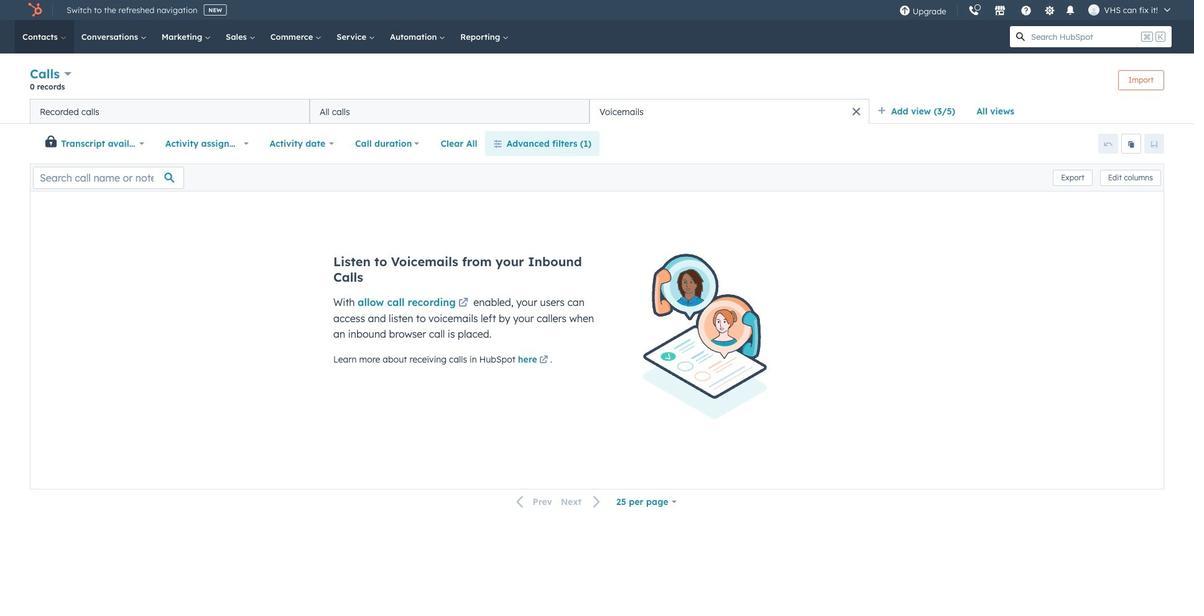 Task type: locate. For each thing, give the bounding box(es) containing it.
Search HubSpot search field
[[1031, 26, 1139, 47]]

jer mill image
[[1088, 4, 1099, 16]]

1 vertical spatial link opens in a new window image
[[539, 356, 548, 365]]

menu
[[893, 0, 1179, 21]]

banner
[[30, 65, 1164, 99]]

1 horizontal spatial link opens in a new window image
[[539, 356, 548, 365]]

0 vertical spatial link opens in a new window image
[[458, 296, 468, 311]]

marketplaces image
[[994, 6, 1005, 17]]

link opens in a new window image
[[458, 299, 468, 308], [539, 356, 548, 365]]

0 vertical spatial link opens in a new window image
[[458, 299, 468, 308]]

Search call name or notes search field
[[33, 166, 184, 189]]

link opens in a new window image for the left link opens in a new window image
[[458, 299, 468, 308]]

link opens in a new window image
[[458, 296, 468, 311], [539, 353, 548, 368]]

1 vertical spatial link opens in a new window image
[[539, 353, 548, 368]]

1 horizontal spatial link opens in a new window image
[[539, 353, 548, 368]]

0 horizontal spatial link opens in a new window image
[[458, 299, 468, 308]]

link opens in a new window image for rightmost link opens in a new window image
[[539, 356, 548, 365]]

0 horizontal spatial link opens in a new window image
[[458, 296, 468, 311]]



Task type: describe. For each thing, give the bounding box(es) containing it.
pagination navigation
[[509, 494, 608, 510]]



Task type: vqa. For each thing, say whether or not it's contained in the screenshot.
Jacob Simon icon
no



